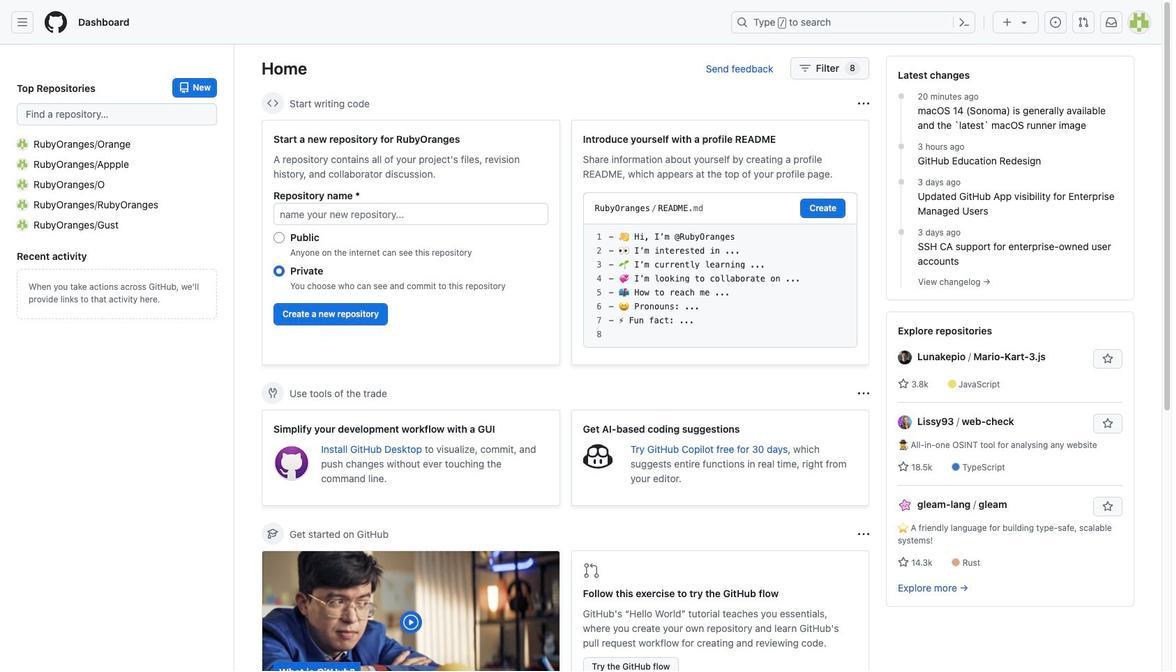Task type: locate. For each thing, give the bounding box(es) containing it.
rubyoranges image
[[17, 199, 28, 210]]

None submit
[[801, 199, 846, 218]]

star image down @gleam-lang profile icon
[[898, 557, 909, 569]]

2 why am i seeing this? image from the top
[[858, 388, 869, 399]]

try the github flow element
[[571, 551, 869, 672]]

2 vertical spatial why am i seeing this? image
[[858, 529, 869, 540]]

1 star image from the top
[[898, 379, 909, 390]]

Find a repository… text field
[[17, 103, 217, 126]]

1 horizontal spatial git pull request image
[[1078, 17, 1089, 28]]

github desktop image
[[273, 445, 310, 482]]

1 dot fill image from the top
[[895, 91, 907, 102]]

dot fill image
[[895, 91, 907, 102], [895, 177, 907, 188], [895, 227, 907, 238]]

star image down @lunakepio profile image
[[898, 379, 909, 390]]

0 horizontal spatial git pull request image
[[583, 563, 600, 580]]

@lissy93 profile image
[[898, 416, 912, 430]]

2 star this repository image from the top
[[1102, 419, 1113, 430]]

3 dot fill image from the top
[[895, 227, 907, 238]]

star this repository image
[[1102, 354, 1113, 365], [1102, 419, 1113, 430], [1102, 502, 1113, 513]]

filter image
[[799, 63, 810, 74]]

git pull request image
[[1078, 17, 1089, 28], [583, 563, 600, 580]]

1 vertical spatial git pull request image
[[583, 563, 600, 580]]

Top Repositories search field
[[17, 103, 217, 126]]

0 vertical spatial star this repository image
[[1102, 354, 1113, 365]]

1 why am i seeing this? image from the top
[[858, 98, 869, 109]]

homepage image
[[45, 11, 67, 33]]

2 vertical spatial star this repository image
[[1102, 502, 1113, 513]]

None radio
[[273, 232, 285, 243], [273, 266, 285, 277], [273, 232, 285, 243], [273, 266, 285, 277]]

star image
[[898, 379, 909, 390], [898, 557, 909, 569]]

plus image
[[1002, 17, 1013, 28]]

3 star this repository image from the top
[[1102, 502, 1113, 513]]

appple image
[[17, 159, 28, 170]]

1 star this repository image from the top
[[1102, 354, 1113, 365]]

command palette image
[[959, 17, 970, 28]]

name your new repository... text field
[[273, 203, 548, 225]]

simplify your development workflow with a gui element
[[262, 410, 560, 506]]

start a new repository element
[[262, 120, 560, 366]]

@lunakepio profile image
[[898, 351, 912, 365]]

3 why am i seeing this? image from the top
[[858, 529, 869, 540]]

1 vertical spatial why am i seeing this? image
[[858, 388, 869, 399]]

why am i seeing this? image for get ai-based coding suggestions element
[[858, 388, 869, 399]]

1 vertical spatial dot fill image
[[895, 177, 907, 188]]

0 vertical spatial dot fill image
[[895, 91, 907, 102]]

0 vertical spatial star image
[[898, 379, 909, 390]]

2 star image from the top
[[898, 557, 909, 569]]

why am i seeing this? image
[[858, 98, 869, 109], [858, 388, 869, 399], [858, 529, 869, 540]]

1 vertical spatial star this repository image
[[1102, 419, 1113, 430]]

1 vertical spatial star image
[[898, 557, 909, 569]]

0 vertical spatial why am i seeing this? image
[[858, 98, 869, 109]]

2 vertical spatial dot fill image
[[895, 227, 907, 238]]

dot fill image
[[895, 141, 907, 152]]



Task type: describe. For each thing, give the bounding box(es) containing it.
none submit inside introduce yourself with a profile readme element
[[801, 199, 846, 218]]

tools image
[[267, 388, 278, 399]]

2 dot fill image from the top
[[895, 177, 907, 188]]

git pull request image inside try the github flow element
[[583, 563, 600, 580]]

what is github? image
[[262, 552, 559, 672]]

code image
[[267, 98, 278, 109]]

get ai-based coding suggestions element
[[571, 410, 869, 506]]

star this repository image for the @lissy93 profile image
[[1102, 419, 1113, 430]]

@gleam-lang profile image
[[898, 499, 912, 513]]

0 vertical spatial git pull request image
[[1078, 17, 1089, 28]]

play image
[[402, 615, 419, 631]]

o image
[[17, 179, 28, 190]]

star this repository image for @lunakepio profile image
[[1102, 354, 1113, 365]]

introduce yourself with a profile readme element
[[571, 120, 869, 366]]

notifications image
[[1106, 17, 1117, 28]]

mortar board image
[[267, 529, 278, 540]]

triangle down image
[[1019, 17, 1030, 28]]

orange image
[[17, 138, 28, 150]]

star image
[[898, 462, 909, 473]]

star this repository image for @gleam-lang profile icon
[[1102, 502, 1113, 513]]

explore repositories navigation
[[886, 312, 1134, 608]]

why am i seeing this? image for introduce yourself with a profile readme element
[[858, 98, 869, 109]]

why am i seeing this? image for try the github flow element in the bottom of the page
[[858, 529, 869, 540]]

explore element
[[886, 56, 1134, 672]]

what is github? element
[[262, 551, 560, 672]]

gust image
[[17, 219, 28, 231]]

issue opened image
[[1050, 17, 1061, 28]]



Task type: vqa. For each thing, say whether or not it's contained in the screenshot.
the leftmost @stephmara
no



